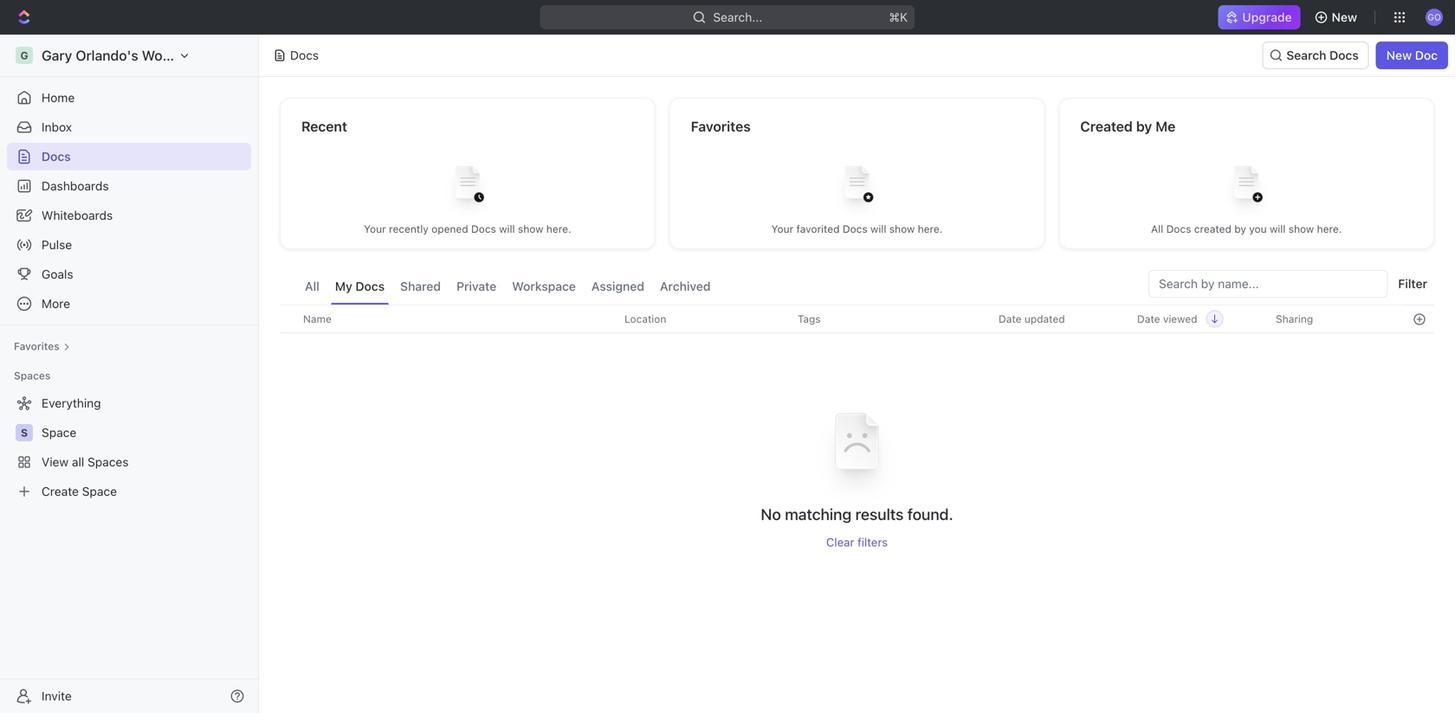 Task type: vqa. For each thing, say whether or not it's contained in the screenshot.
the bottom 5
no



Task type: locate. For each thing, give the bounding box(es) containing it.
0 vertical spatial all
[[1151, 223, 1163, 235]]

no matching results found. row
[[280, 390, 1434, 550]]

archived
[[660, 279, 711, 294]]

1 here. from the left
[[546, 223, 571, 235]]

0 horizontal spatial will
[[499, 223, 515, 235]]

0 horizontal spatial your
[[364, 223, 386, 235]]

1 vertical spatial favorites
[[14, 340, 60, 353]]

docs
[[290, 48, 319, 62], [1330, 48, 1359, 62], [42, 149, 71, 164], [471, 223, 496, 235], [843, 223, 868, 235], [1166, 223, 1191, 235], [356, 279, 385, 294]]

by left you
[[1234, 223, 1246, 235]]

1 horizontal spatial date
[[1137, 313, 1160, 325]]

will down no favorited docs image
[[871, 223, 886, 235]]

1 vertical spatial space
[[82, 485, 117, 499]]

0 vertical spatial space
[[42, 426, 76, 440]]

1 horizontal spatial all
[[1151, 223, 1163, 235]]

your for favorites
[[771, 223, 794, 235]]

docs down inbox
[[42, 149, 71, 164]]

1 horizontal spatial favorites
[[691, 118, 751, 135]]

your for recent
[[364, 223, 386, 235]]

docs inside "link"
[[42, 149, 71, 164]]

2 horizontal spatial here.
[[1317, 223, 1342, 235]]

workspace
[[142, 47, 214, 64], [512, 279, 576, 294]]

my
[[335, 279, 352, 294]]

1 vertical spatial spaces
[[88, 455, 129, 469]]

show right you
[[1289, 223, 1314, 235]]

create space
[[42, 485, 117, 499]]

me
[[1156, 118, 1176, 135]]

0 vertical spatial new
[[1332, 10, 1357, 24]]

new doc button
[[1376, 42, 1448, 69]]

g
[[20, 49, 28, 61]]

1 date from the left
[[999, 313, 1022, 325]]

workspace inside sidebar navigation
[[142, 47, 214, 64]]

pulse link
[[7, 231, 251, 259]]

2 your from the left
[[771, 223, 794, 235]]

archived button
[[656, 270, 715, 305]]

your left recently
[[364, 223, 386, 235]]

1 horizontal spatial will
[[871, 223, 886, 235]]

pulse
[[42, 238, 72, 252]]

no created by me docs image
[[1212, 153, 1281, 222]]

everything link
[[7, 390, 248, 418]]

date left updated
[[999, 313, 1022, 325]]

favorites
[[691, 118, 751, 135], [14, 340, 60, 353]]

tab list
[[301, 270, 715, 305]]

1 horizontal spatial spaces
[[88, 455, 129, 469]]

dashboards
[[42, 179, 109, 193]]

no data image
[[805, 390, 909, 505]]

1 horizontal spatial show
[[889, 223, 915, 235]]

0 horizontal spatial workspace
[[142, 47, 214, 64]]

1 your from the left
[[364, 223, 386, 235]]

date
[[999, 313, 1022, 325], [1137, 313, 1160, 325]]

1 vertical spatial all
[[305, 279, 319, 294]]

new up search docs
[[1332, 10, 1357, 24]]

new for new
[[1332, 10, 1357, 24]]

1 vertical spatial workspace
[[512, 279, 576, 294]]

2 horizontal spatial show
[[1289, 223, 1314, 235]]

date updated
[[999, 313, 1065, 325]]

home
[[42, 91, 75, 105]]

will right you
[[1270, 223, 1286, 235]]

show down no favorited docs image
[[889, 223, 915, 235]]

whiteboards
[[42, 208, 113, 223]]

s
[[21, 427, 28, 439]]

1 horizontal spatial space
[[82, 485, 117, 499]]

will right opened on the left top of page
[[499, 223, 515, 235]]

0 horizontal spatial show
[[518, 223, 543, 235]]

show
[[518, 223, 543, 235], [889, 223, 915, 235], [1289, 223, 1314, 235]]

all left created
[[1151, 223, 1163, 235]]

spaces down favorites button
[[14, 370, 51, 382]]

by
[[1136, 118, 1152, 135], [1234, 223, 1246, 235]]

space up view
[[42, 426, 76, 440]]

tree
[[7, 390, 251, 506]]

docs right opened on the left top of page
[[471, 223, 496, 235]]

Search by name... text field
[[1159, 271, 1378, 297]]

space down view all spaces
[[82, 485, 117, 499]]

clear filters button
[[826, 536, 888, 550]]

1 vertical spatial new
[[1387, 48, 1412, 62]]

workspace inside workspace 'button'
[[512, 279, 576, 294]]

0 horizontal spatial new
[[1332, 10, 1357, 24]]

no
[[761, 506, 781, 524]]

date left viewed
[[1137, 313, 1160, 325]]

all
[[1151, 223, 1163, 235], [305, 279, 319, 294]]

0 horizontal spatial spaces
[[14, 370, 51, 382]]

show up workspace 'button'
[[518, 223, 543, 235]]

0 vertical spatial by
[[1136, 118, 1152, 135]]

0 vertical spatial spaces
[[14, 370, 51, 382]]

2 date from the left
[[1137, 313, 1160, 325]]

workspace up home link
[[142, 47, 214, 64]]

new
[[1332, 10, 1357, 24], [1387, 48, 1412, 62]]

no recent docs image
[[433, 153, 502, 222]]

goals link
[[7, 261, 251, 288]]

spaces
[[14, 370, 51, 382], [88, 455, 129, 469]]

here.
[[546, 223, 571, 235], [918, 223, 943, 235], [1317, 223, 1342, 235]]

1 horizontal spatial here.
[[918, 223, 943, 235]]

go
[[1428, 12, 1441, 22]]

spaces inside view all spaces "link"
[[88, 455, 129, 469]]

1 horizontal spatial your
[[771, 223, 794, 235]]

1 horizontal spatial new
[[1387, 48, 1412, 62]]

space
[[42, 426, 76, 440], [82, 485, 117, 499]]

0 horizontal spatial favorites
[[14, 340, 60, 353]]

found.
[[908, 506, 953, 524]]

workspace right private
[[512, 279, 576, 294]]

will
[[499, 223, 515, 235], [871, 223, 886, 235], [1270, 223, 1286, 235]]

all inside all button
[[305, 279, 319, 294]]

docs inside button
[[1330, 48, 1359, 62]]

more button
[[7, 290, 251, 318]]

your left favorited
[[771, 223, 794, 235]]

orlando's
[[76, 47, 138, 64]]

0 horizontal spatial here.
[[546, 223, 571, 235]]

row
[[280, 305, 1434, 333]]

3 here. from the left
[[1317, 223, 1342, 235]]

0 vertical spatial favorites
[[691, 118, 751, 135]]

matching
[[785, 506, 852, 524]]

all left the my
[[305, 279, 319, 294]]

inbox
[[42, 120, 72, 134]]

2 horizontal spatial will
[[1270, 223, 1286, 235]]

goals
[[42, 267, 73, 282]]

favorites inside button
[[14, 340, 60, 353]]

new left the doc
[[1387, 48, 1412, 62]]

0 vertical spatial workspace
[[142, 47, 214, 64]]

0 horizontal spatial date
[[999, 313, 1022, 325]]

docs right search
[[1330, 48, 1359, 62]]

docs right the my
[[356, 279, 385, 294]]

0 horizontal spatial space
[[42, 426, 76, 440]]

all for all docs created by you will show here.
[[1151, 223, 1163, 235]]

by left me
[[1136, 118, 1152, 135]]

docs up recent
[[290, 48, 319, 62]]

gary orlando's workspace, , element
[[16, 47, 33, 64]]

opened
[[431, 223, 468, 235]]

date viewed
[[1137, 313, 1197, 325]]

new button
[[1308, 3, 1368, 31]]

1 horizontal spatial workspace
[[512, 279, 576, 294]]

your
[[364, 223, 386, 235], [771, 223, 794, 235]]

space link
[[42, 419, 248, 447]]

1 vertical spatial by
[[1234, 223, 1246, 235]]

spaces right all
[[88, 455, 129, 469]]

1 will from the left
[[499, 223, 515, 235]]

all docs created by you will show here.
[[1151, 223, 1342, 235]]

2 show from the left
[[889, 223, 915, 235]]

no favorited docs image
[[822, 153, 892, 222]]

tree containing everything
[[7, 390, 251, 506]]

0 horizontal spatial all
[[305, 279, 319, 294]]

tab list containing all
[[301, 270, 715, 305]]

date for date viewed
[[1137, 313, 1160, 325]]

1 horizontal spatial by
[[1234, 223, 1246, 235]]



Task type: describe. For each thing, give the bounding box(es) containing it.
docs inside button
[[356, 279, 385, 294]]

filter button
[[1391, 270, 1434, 298]]

date viewed button
[[1127, 306, 1223, 333]]

filter
[[1398, 277, 1427, 291]]

results
[[855, 506, 904, 524]]

private
[[457, 279, 497, 294]]

search docs button
[[1262, 42, 1369, 69]]

create space link
[[7, 478, 248, 506]]

name
[[303, 313, 332, 325]]

upgrade
[[1242, 10, 1292, 24]]

updated
[[1025, 313, 1065, 325]]

docs right favorited
[[843, 223, 868, 235]]

your favorited docs will show here.
[[771, 223, 943, 235]]

recently
[[389, 223, 429, 235]]

invite
[[42, 689, 72, 704]]

private button
[[452, 270, 501, 305]]

date updated button
[[988, 306, 1076, 333]]

docs link
[[7, 143, 251, 171]]

search
[[1287, 48, 1327, 62]]

gary
[[42, 47, 72, 64]]

0 horizontal spatial by
[[1136, 118, 1152, 135]]

shared button
[[396, 270, 445, 305]]

more
[[42, 297, 70, 311]]

space, , element
[[16, 424, 33, 442]]

3 will from the left
[[1270, 223, 1286, 235]]

home link
[[7, 84, 251, 112]]

favorited
[[796, 223, 840, 235]]

my docs button
[[331, 270, 389, 305]]

search...
[[713, 10, 763, 24]]

no matching results found.
[[761, 506, 953, 524]]

2 will from the left
[[871, 223, 886, 235]]

sharing
[[1276, 313, 1313, 325]]

assigned
[[591, 279, 644, 294]]

new for new doc
[[1387, 48, 1412, 62]]

sidebar navigation
[[0, 35, 262, 714]]

all for all
[[305, 279, 319, 294]]

everything
[[42, 396, 101, 411]]

shared
[[400, 279, 441, 294]]

no matching results found. table
[[280, 305, 1434, 550]]

⌘k
[[889, 10, 908, 24]]

search docs
[[1287, 48, 1359, 62]]

inbox link
[[7, 113, 251, 141]]

dashboards link
[[7, 172, 251, 200]]

viewed
[[1163, 313, 1197, 325]]

docs left created
[[1166, 223, 1191, 235]]

whiteboards link
[[7, 202, 251, 230]]

all button
[[301, 270, 324, 305]]

all
[[72, 455, 84, 469]]

clear
[[826, 536, 854, 550]]

favorites button
[[7, 336, 77, 357]]

gary orlando's workspace
[[42, 47, 214, 64]]

filter button
[[1391, 270, 1434, 298]]

workspace button
[[508, 270, 580, 305]]

filters
[[858, 536, 888, 550]]

tree inside sidebar navigation
[[7, 390, 251, 506]]

doc
[[1415, 48, 1438, 62]]

upgrade link
[[1218, 5, 1301, 29]]

2 here. from the left
[[918, 223, 943, 235]]

view all spaces link
[[7, 449, 248, 476]]

new doc
[[1387, 48, 1438, 62]]

3 show from the left
[[1289, 223, 1314, 235]]

created by me
[[1080, 118, 1176, 135]]

your recently opened docs will show here.
[[364, 223, 571, 235]]

created
[[1080, 118, 1133, 135]]

recent
[[301, 118, 347, 135]]

date for date updated
[[999, 313, 1022, 325]]

1 show from the left
[[518, 223, 543, 235]]

go button
[[1421, 3, 1448, 31]]

my docs
[[335, 279, 385, 294]]

create
[[42, 485, 79, 499]]

created
[[1194, 223, 1232, 235]]

location
[[625, 313, 666, 325]]

row containing name
[[280, 305, 1434, 333]]

you
[[1249, 223, 1267, 235]]

clear filters
[[826, 536, 888, 550]]

assigned button
[[587, 270, 649, 305]]

view all spaces
[[42, 455, 129, 469]]

tags
[[798, 313, 821, 325]]

view
[[42, 455, 69, 469]]



